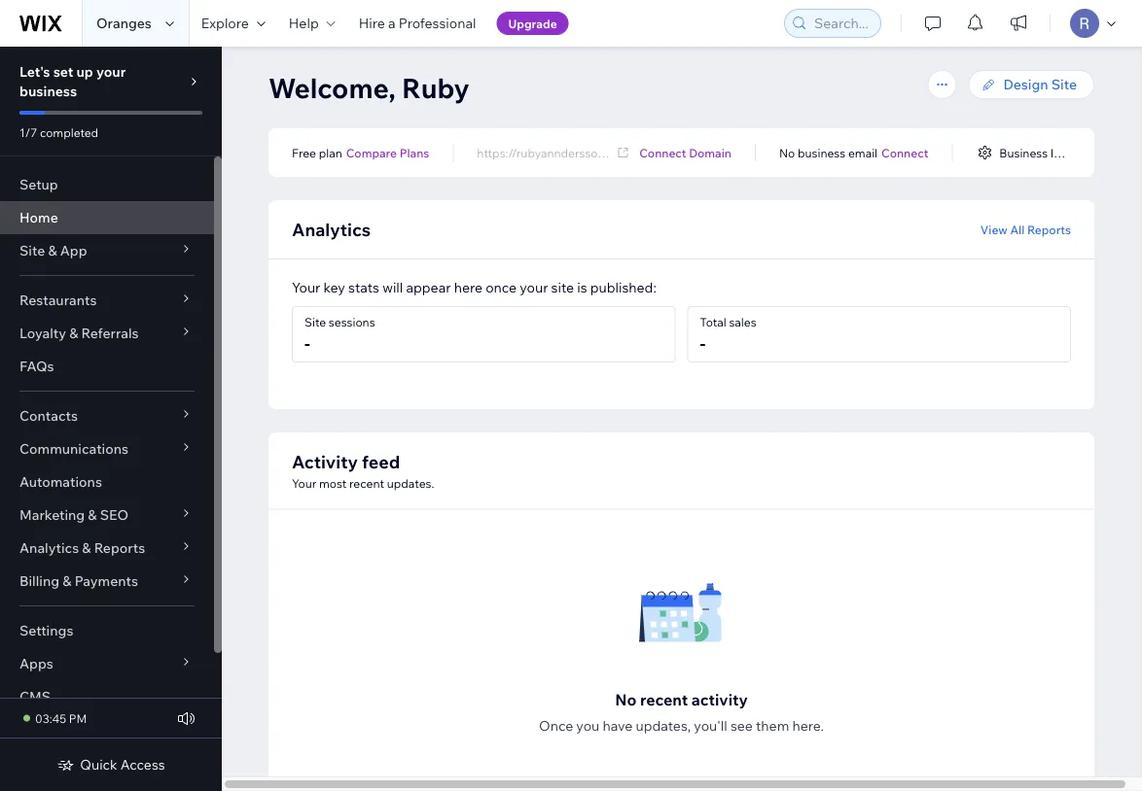 Task type: locate. For each thing, give the bounding box(es) containing it.
reports inside popup button
[[94, 540, 145, 557]]

& left seo
[[88, 507, 97, 524]]

no inside no recent activity once you have updates, you'll see them here.
[[615, 690, 637, 710]]

no for recent
[[615, 690, 637, 710]]

oranges
[[96, 15, 152, 32]]

analytics for analytics & reports
[[19, 540, 79, 557]]

here
[[454, 279, 483, 296]]

0 vertical spatial no
[[779, 145, 795, 160]]

0 vertical spatial analytics
[[292, 218, 371, 240]]

automations link
[[0, 466, 214, 499]]

1 horizontal spatial no
[[779, 145, 795, 160]]

setup link
[[0, 168, 214, 201]]

no left email
[[779, 145, 795, 160]]

your right up
[[96, 63, 126, 80]]

home link
[[0, 201, 214, 234]]

professional
[[399, 15, 476, 32]]

reports down seo
[[94, 540, 145, 557]]

1 connect from the left
[[640, 145, 686, 160]]

site for -
[[305, 315, 326, 330]]

updates,
[[636, 718, 691, 735]]

site right design on the right of the page
[[1052, 76, 1077, 93]]

view all reports
[[981, 222, 1071, 237]]

appear
[[406, 279, 451, 296]]

1 vertical spatial your
[[292, 476, 316, 491]]

- inside site sessions -
[[305, 332, 310, 354]]

hire a professional link
[[347, 0, 488, 47]]

1 your from the top
[[292, 279, 320, 296]]

no for business
[[779, 145, 795, 160]]

site sessions -
[[305, 315, 375, 354]]

restaurants
[[19, 292, 97, 309]]

recent up the updates,
[[640, 690, 688, 710]]

1 vertical spatial business
[[798, 145, 846, 160]]

is
[[577, 279, 587, 296]]

business down let's
[[19, 83, 77, 100]]

reports right all
[[1027, 222, 1071, 237]]

no up have
[[615, 690, 637, 710]]

reports
[[1027, 222, 1071, 237], [94, 540, 145, 557]]

plan
[[319, 145, 342, 160]]

site
[[551, 279, 574, 296]]

connect
[[640, 145, 686, 160], [882, 145, 929, 160]]

site & app
[[19, 242, 87, 259]]

1 horizontal spatial analytics
[[292, 218, 371, 240]]

apps button
[[0, 648, 214, 681]]

once
[[539, 718, 573, 735]]

connect domain link
[[640, 144, 732, 162]]

1 - from the left
[[305, 332, 310, 354]]

1 horizontal spatial reports
[[1027, 222, 1071, 237]]

1 vertical spatial recent
[[640, 690, 688, 710]]

0 horizontal spatial recent
[[349, 476, 384, 491]]

all
[[1010, 222, 1025, 237]]

view all reports button
[[981, 221, 1071, 238]]

connect link
[[882, 144, 929, 162]]

1 vertical spatial your
[[520, 279, 548, 296]]

set
[[53, 63, 73, 80]]

site left sessions
[[305, 315, 326, 330]]

& for marketing
[[88, 507, 97, 524]]

email
[[848, 145, 878, 160]]

connect right email
[[882, 145, 929, 160]]

your left key
[[292, 279, 320, 296]]

total sales -
[[700, 315, 757, 354]]

upgrade
[[508, 16, 557, 31]]

setup
[[19, 176, 58, 193]]

1 horizontal spatial connect
[[882, 145, 929, 160]]

plans
[[400, 145, 429, 160]]

- inside total sales -
[[700, 332, 706, 354]]

1 vertical spatial site
[[19, 242, 45, 259]]

analytics & reports
[[19, 540, 145, 557]]

connect left domain
[[640, 145, 686, 160]]

completed
[[40, 125, 98, 140]]

hire
[[359, 15, 385, 32]]

0 vertical spatial recent
[[349, 476, 384, 491]]

https://rubyanndersson.wixsite.com/oranges link
[[477, 144, 719, 164]]

1/7 completed
[[19, 125, 98, 140]]

analytics inside popup button
[[19, 540, 79, 557]]

0 horizontal spatial reports
[[94, 540, 145, 557]]

billing & payments
[[19, 573, 138, 590]]

design site link
[[969, 70, 1095, 99]]

activity feed your most recent updates.
[[292, 451, 434, 491]]

2 vertical spatial site
[[305, 315, 326, 330]]

0 horizontal spatial analytics
[[19, 540, 79, 557]]

billing
[[19, 573, 59, 590]]

0 horizontal spatial -
[[305, 332, 310, 354]]

site
[[1052, 76, 1077, 93], [19, 242, 45, 259], [305, 315, 326, 330]]

0 horizontal spatial connect
[[640, 145, 686, 160]]

- for site sessions -
[[305, 332, 310, 354]]

1 vertical spatial reports
[[94, 540, 145, 557]]

0 vertical spatial your
[[292, 279, 320, 296]]

loyalty & referrals button
[[0, 317, 214, 350]]

1 horizontal spatial recent
[[640, 690, 688, 710]]

site inside popup button
[[19, 242, 45, 259]]

help
[[289, 15, 319, 32]]

business
[[19, 83, 77, 100], [798, 145, 846, 160]]

total
[[700, 315, 727, 330]]

0 horizontal spatial business
[[19, 83, 77, 100]]

contacts button
[[0, 400, 214, 433]]

recent
[[349, 476, 384, 491], [640, 690, 688, 710]]

1 vertical spatial analytics
[[19, 540, 79, 557]]

0 horizontal spatial no
[[615, 690, 637, 710]]

faqs
[[19, 358, 54, 375]]

them
[[756, 718, 789, 735]]

1 horizontal spatial site
[[305, 315, 326, 330]]

0 horizontal spatial site
[[19, 242, 45, 259]]

reports inside button
[[1027, 222, 1071, 237]]

analytics & reports button
[[0, 532, 214, 565]]

your left 'most'
[[292, 476, 316, 491]]

here.
[[792, 718, 824, 735]]

0 vertical spatial business
[[19, 83, 77, 100]]

& left app
[[48, 242, 57, 259]]

activity
[[692, 690, 748, 710]]

0 vertical spatial reports
[[1027, 222, 1071, 237]]

2 - from the left
[[700, 332, 706, 354]]

published:
[[590, 279, 657, 296]]

your
[[96, 63, 126, 80], [520, 279, 548, 296]]

analytics down 'marketing'
[[19, 540, 79, 557]]

design
[[1004, 76, 1048, 93]]

home
[[19, 209, 58, 226]]

business
[[1000, 145, 1048, 160]]

& up billing & payments
[[82, 540, 91, 557]]

& right loyalty
[[69, 325, 78, 342]]

your inside 'activity feed your most recent updates.'
[[292, 476, 316, 491]]

2 connect from the left
[[882, 145, 929, 160]]

reports for view all reports
[[1027, 222, 1071, 237]]

2 your from the top
[[292, 476, 316, 491]]

settings
[[19, 623, 73, 640]]

hire a professional
[[359, 15, 476, 32]]

0 horizontal spatial your
[[96, 63, 126, 80]]

site inside site sessions -
[[305, 315, 326, 330]]

business inside let's set up your business
[[19, 83, 77, 100]]

recent down feed on the left
[[349, 476, 384, 491]]

& right billing
[[63, 573, 72, 590]]

0 vertical spatial your
[[96, 63, 126, 80]]

quick access button
[[57, 757, 165, 774]]

let's set up your business
[[19, 63, 126, 100]]

site for app
[[19, 242, 45, 259]]

https://rubyanndersson.wixsite.com/oranges
[[477, 145, 719, 160]]

business left email
[[798, 145, 846, 160]]

1 horizontal spatial -
[[700, 332, 706, 354]]

analytics up key
[[292, 218, 371, 240]]

settings link
[[0, 615, 214, 648]]

your left site
[[520, 279, 548, 296]]

restaurants button
[[0, 284, 214, 317]]

0 vertical spatial site
[[1052, 76, 1077, 93]]

will
[[383, 279, 403, 296]]

your
[[292, 279, 320, 296], [292, 476, 316, 491]]

1 vertical spatial no
[[615, 690, 637, 710]]

loyalty
[[19, 325, 66, 342]]

app
[[60, 242, 87, 259]]

your inside let's set up your business
[[96, 63, 126, 80]]

-
[[305, 332, 310, 354], [700, 332, 706, 354]]

&
[[48, 242, 57, 259], [69, 325, 78, 342], [88, 507, 97, 524], [82, 540, 91, 557], [63, 573, 72, 590]]

no
[[779, 145, 795, 160], [615, 690, 637, 710]]

design site
[[1004, 76, 1077, 93]]

view
[[981, 222, 1008, 237]]

site down home
[[19, 242, 45, 259]]

recent inside 'activity feed your most recent updates.'
[[349, 476, 384, 491]]

see
[[731, 718, 753, 735]]



Task type: vqa. For each thing, say whether or not it's contained in the screenshot.
: inside the Numbers : 1,234.56
no



Task type: describe. For each thing, give the bounding box(es) containing it.
you
[[576, 718, 600, 735]]

reports for analytics & reports
[[94, 540, 145, 557]]

billing & payments button
[[0, 565, 214, 598]]

welcome, ruby
[[269, 71, 470, 105]]

most
[[319, 476, 347, 491]]

access
[[120, 757, 165, 774]]

faqs link
[[0, 350, 214, 383]]

& for site
[[48, 242, 57, 259]]

once
[[486, 279, 517, 296]]

help button
[[277, 0, 347, 47]]

sales
[[729, 315, 757, 330]]

03:45
[[35, 712, 66, 726]]

business info button
[[976, 144, 1072, 162]]

1 horizontal spatial business
[[798, 145, 846, 160]]

key
[[324, 279, 345, 296]]

free plan compare plans
[[292, 145, 429, 160]]

automations
[[19, 474, 102, 491]]

upgrade button
[[497, 12, 569, 35]]

2 horizontal spatial site
[[1052, 76, 1077, 93]]

let's
[[19, 63, 50, 80]]

business info
[[1000, 145, 1072, 160]]

& for loyalty
[[69, 325, 78, 342]]

payments
[[75, 573, 138, 590]]

- for total sales -
[[700, 332, 706, 354]]

quick access
[[80, 757, 165, 774]]

loyalty & referrals
[[19, 325, 139, 342]]

welcome,
[[269, 71, 396, 105]]

& for analytics
[[82, 540, 91, 557]]

feed
[[362, 451, 400, 473]]

up
[[76, 63, 93, 80]]

recent inside no recent activity once you have updates, you'll see them here.
[[640, 690, 688, 710]]

marketing
[[19, 507, 85, 524]]

pm
[[69, 712, 87, 726]]

contacts
[[19, 408, 78, 425]]

sessions
[[329, 315, 375, 330]]

ruby
[[402, 71, 470, 105]]

explore
[[201, 15, 249, 32]]

cms
[[19, 689, 51, 706]]

analytics for analytics
[[292, 218, 371, 240]]

sidebar element
[[0, 47, 222, 792]]

marketing & seo button
[[0, 499, 214, 532]]

Search... field
[[809, 10, 875, 37]]

& for billing
[[63, 573, 72, 590]]

compare plans link
[[346, 144, 429, 162]]

your key stats will appear here once your site is published:
[[292, 279, 657, 296]]

you'll
[[694, 718, 728, 735]]

apps
[[19, 656, 53, 673]]

cms link
[[0, 681, 214, 714]]

1/7
[[19, 125, 37, 140]]

domain
[[689, 145, 732, 160]]

quick
[[80, 757, 117, 774]]

no business email connect
[[779, 145, 929, 160]]

compare
[[346, 145, 397, 160]]

1 horizontal spatial your
[[520, 279, 548, 296]]

referrals
[[81, 325, 139, 342]]

03:45 pm
[[35, 712, 87, 726]]

activity
[[292, 451, 358, 473]]

seo
[[100, 507, 129, 524]]

stats
[[348, 279, 379, 296]]

marketing & seo
[[19, 507, 129, 524]]

a
[[388, 15, 396, 32]]

info
[[1051, 145, 1072, 160]]



